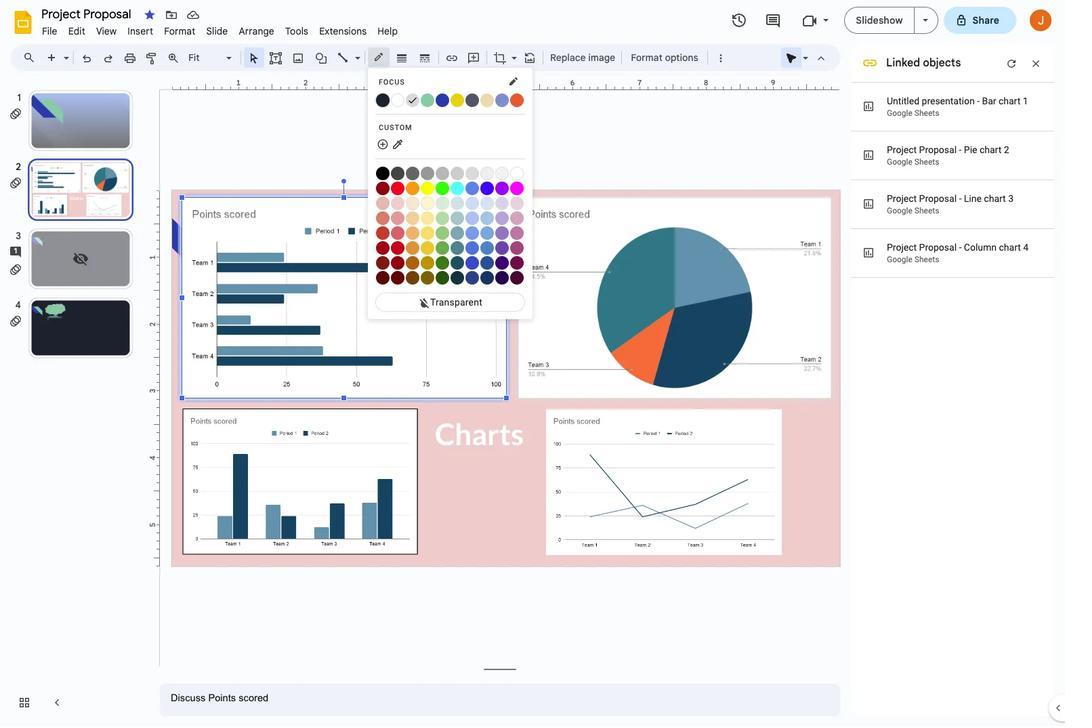 Task type: vqa. For each thing, say whether or not it's contained in the screenshot.
"Arrange" menu item
yes



Task type: locate. For each thing, give the bounding box(es) containing it.
theme color #eece1a, close to dark yellow 1 cell
[[451, 93, 465, 107]]

light blue 1 cell
[[481, 226, 495, 240]]

-
[[978, 96, 980, 106], [960, 144, 962, 155], [960, 193, 962, 204], [960, 242, 962, 253]]

project proposal - column chart 4 google sheets
[[887, 242, 1029, 264]]

dark red berry 2 cell
[[376, 256, 390, 270]]

light green 1 cell
[[436, 226, 450, 240]]

dark magenta 1 cell
[[510, 241, 525, 255]]

live pointer settings image
[[800, 49, 809, 54]]

1 row from the top
[[376, 0, 448, 240]]

dark cyan 1 image
[[451, 241, 464, 255]]

share
[[973, 14, 1000, 26]]

border dash list. line dash: solid selected. option
[[417, 48, 433, 67]]

light red 3 image
[[391, 197, 405, 210]]

sheets inside project proposal - column chart 4 google sheets
[[915, 255, 940, 264]]

google down project proposal - pie chart 2 element
[[887, 157, 913, 167]]

sheets
[[915, 108, 940, 118], [915, 157, 940, 167], [915, 206, 940, 216], [915, 255, 940, 264]]

dark purple 2 cell
[[496, 256, 510, 270]]

format left options
[[631, 52, 663, 64]]

cornflower blue image
[[466, 182, 479, 195]]

0 vertical spatial proposal
[[920, 144, 957, 155]]

- left the line
[[960, 193, 962, 204]]

4
[[1024, 242, 1029, 253]]

light purple 1 cell
[[496, 226, 510, 240]]

theme color #82c7a5, close to light cyan 1 image
[[421, 94, 435, 107]]

slide
[[206, 25, 228, 37]]

proposal inside project proposal - pie chart 2 google sheets
[[920, 144, 957, 155]]

dark red berry 3 image
[[376, 271, 390, 285]]

light cornflower blue 2 cell
[[466, 211, 480, 225]]

0 horizontal spatial linked
[[397, 210, 426, 221]]

linked
[[887, 56, 921, 70], [397, 210, 426, 221]]

light red berry 3 cell
[[376, 196, 390, 210]]

light green 1 image
[[436, 226, 449, 240]]

navigation
[[0, 77, 149, 727]]

format options button
[[625, 47, 705, 68]]

format menu item
[[159, 23, 201, 39]]

presentation options image
[[923, 19, 928, 22]]

light blue 3 cell
[[481, 196, 495, 210]]

2 project from the top
[[887, 193, 917, 204]]

dark blue 2 cell
[[481, 256, 495, 270]]

project down project proposal - pie chart 2 google sheets
[[887, 193, 917, 204]]

shape image
[[314, 48, 329, 67]]

8 row from the top
[[376, 241, 525, 255]]

white image
[[510, 167, 524, 180]]

theme color #7890cd, close to light blue 1 image
[[496, 94, 509, 107]]

dark cornflower blue 1 image
[[466, 241, 479, 255]]

dark cornflower blue 1 cell
[[466, 241, 480, 255]]

proposal left column
[[920, 242, 957, 253]]

chart
[[999, 96, 1021, 106], [980, 144, 1002, 155], [985, 193, 1006, 204], [428, 210, 451, 221], [1000, 242, 1022, 253]]

format
[[164, 25, 196, 37], [631, 52, 663, 64]]

Rename text field
[[37, 5, 139, 22]]

dark cornflower blue 2 cell
[[466, 256, 480, 270]]

light cornflower blue 3 image
[[466, 197, 479, 210]]

dark magenta 2 cell
[[510, 256, 525, 270]]

project down project proposal - line chart 3 google sheets
[[887, 242, 917, 253]]

proposal left the line
[[920, 193, 957, 204]]

insert menu item
[[122, 23, 159, 39]]

4 row from the top
[[376, 181, 525, 195]]

sheets inside project proposal - pie chart 2 google sheets
[[915, 157, 940, 167]]

theme color #7890cd, close to light blue 1 cell
[[496, 93, 510, 107]]

3 proposal from the top
[[920, 242, 957, 253]]

- for column
[[960, 242, 962, 253]]

chart inside project proposal - column chart 4 google sheets
[[1000, 242, 1022, 253]]

light purple 3 image
[[496, 197, 509, 210]]

extensions menu item
[[314, 23, 372, 39]]

dark cyan 2 image
[[451, 256, 464, 270]]

google down project proposal - column chart 4 element
[[887, 255, 913, 264]]

0 horizontal spatial format
[[164, 25, 196, 37]]

project proposal - pie chart 2 google sheets
[[887, 144, 1010, 167]]

google down project proposal - line chart 3 element
[[887, 206, 913, 216]]

theme color #82c7a5, close to light cyan 1 cell
[[421, 93, 435, 107]]

10 row from the top
[[376, 270, 525, 285]]

1 vertical spatial linked
[[397, 210, 426, 221]]

dark red berry 2 image
[[376, 256, 390, 270]]

format inside button
[[631, 52, 663, 64]]

4 sheets from the top
[[915, 255, 940, 264]]

dark orange 3 cell
[[406, 270, 420, 285]]

4 google from the top
[[887, 255, 913, 264]]

dark yellow 1 image
[[421, 241, 435, 255]]

light cornflower blue 1 image
[[466, 226, 479, 240]]

arrange
[[239, 25, 275, 37]]

chart inside "element"
[[428, 210, 451, 221]]

sheets down presentation
[[915, 108, 940, 118]]

dark blue 1 cell
[[481, 241, 495, 255]]

- inside project proposal - column chart 4 google sheets
[[960, 242, 962, 253]]

objects
[[924, 56, 961, 70]]

dark magenta 1 image
[[510, 241, 524, 255]]

theme color #4e5567, close to dark gray 3 cell
[[466, 93, 480, 107]]

project inside project proposal - pie chart 2 google sheets
[[887, 144, 917, 155]]

replace image button
[[546, 47, 619, 68]]

bar
[[983, 96, 997, 106]]

- inside project proposal - line chart 3 google sheets
[[960, 193, 962, 204]]

menu bar inside menu bar banner
[[37, 18, 403, 40]]

green cell
[[436, 181, 450, 195]]

proposal
[[920, 144, 957, 155], [920, 193, 957, 204], [920, 242, 957, 253]]

google for project proposal - line chart 3
[[887, 206, 913, 216]]

1 horizontal spatial format
[[631, 52, 663, 64]]

proposal left pie
[[920, 144, 957, 155]]

- left column
[[960, 242, 962, 253]]

google inside project proposal - line chart 3 google sheets
[[887, 206, 913, 216]]

google inside untitled presentation - bar chart 1 google sheets
[[887, 108, 913, 118]]

options
[[665, 52, 699, 64]]

line
[[965, 193, 982, 204]]

proposal inside project proposal - column chart 4 google sheets
[[920, 242, 957, 253]]

2 proposal from the top
[[920, 193, 957, 204]]

slide menu item
[[201, 23, 233, 39]]

chart inside project proposal - line chart 3 google sheets
[[985, 193, 1006, 204]]

linked chart
[[397, 210, 451, 221]]

light orange 2 cell
[[406, 211, 420, 225]]

menu bar containing file
[[37, 18, 403, 40]]

dark blue 2 image
[[481, 256, 494, 270]]

dark red 2 image
[[391, 256, 405, 270]]

format up zoom "text box"
[[164, 25, 196, 37]]

proposal for line
[[920, 193, 957, 204]]

dark purple 1 cell
[[496, 241, 510, 255]]

row
[[376, 0, 448, 240], [376, 93, 525, 107], [376, 166, 525, 180], [376, 181, 525, 195], [376, 196, 525, 210], [376, 211, 525, 225], [376, 226, 525, 240], [376, 241, 525, 255], [376, 256, 525, 270], [376, 270, 525, 285]]

dark gray 3 cell
[[406, 166, 420, 180]]

1 google from the top
[[887, 108, 913, 118]]

light cyan 1 image
[[451, 226, 464, 240]]

google down 'untitled'
[[887, 108, 913, 118]]

dark green 2 cell
[[436, 256, 450, 270]]

dark yellow 2 cell
[[421, 256, 435, 270]]

light gray 1 cell
[[466, 166, 480, 180]]

theme color #1b212c, close to dark gray 30 image
[[376, 94, 390, 107]]

format for format options
[[631, 52, 663, 64]]

dark purple 1 image
[[496, 241, 509, 255]]

sheets down project proposal - pie chart 2 element
[[915, 157, 940, 167]]

theme color light gray 1 cell
[[406, 93, 420, 107]]

3 sheets from the top
[[915, 206, 940, 216]]

sheets down project proposal - line chart 3 element
[[915, 206, 940, 216]]

dark gray 1 image
[[436, 167, 449, 180]]

dark gray 2 image
[[421, 167, 435, 180]]

project inside project proposal - column chart 4 google sheets
[[887, 242, 917, 253]]

1 proposal from the top
[[920, 144, 957, 155]]

transparent
[[431, 297, 483, 308]]

light purple 2 image
[[496, 212, 509, 225]]

1 vertical spatial proposal
[[920, 193, 957, 204]]

2 sheets from the top
[[915, 157, 940, 167]]

- inside project proposal - pie chart 2 google sheets
[[960, 144, 962, 155]]

dark yellow 3 image
[[421, 271, 435, 285]]

light yellow 1 cell
[[421, 226, 435, 240]]

2 google from the top
[[887, 157, 913, 167]]

light red 1 image
[[391, 226, 405, 240]]

format options
[[631, 52, 699, 64]]

view
[[96, 25, 117, 37]]

linked inside the chart options "element"
[[397, 210, 426, 221]]

tools menu item
[[280, 23, 314, 39]]

magenta image
[[510, 182, 524, 195]]

- left pie
[[960, 144, 962, 155]]

dark yellow 1 cell
[[421, 241, 435, 255]]

proposal inside project proposal - line chart 3 google sheets
[[920, 193, 957, 204]]

magenta cell
[[510, 181, 525, 195]]

black cell
[[376, 166, 390, 180]]

theme color white image
[[391, 94, 405, 107]]

light cyan 2 cell
[[451, 211, 465, 225]]

black image
[[376, 167, 390, 180]]

google inside project proposal - pie chart 2 google sheets
[[887, 157, 913, 167]]

red berry image
[[376, 182, 390, 195]]

project proposal - line chart 3 element
[[887, 193, 1014, 204]]

dark green 3 image
[[436, 271, 449, 285]]

1 horizontal spatial linked
[[887, 56, 921, 70]]

light cyan 1 cell
[[451, 226, 465, 240]]

1 project from the top
[[887, 144, 917, 155]]

custom button
[[376, 120, 525, 136]]

project
[[887, 144, 917, 155], [887, 193, 917, 204], [887, 242, 917, 253]]

- left bar on the right
[[978, 96, 980, 106]]

2 row from the top
[[376, 93, 525, 107]]

format inside menu item
[[164, 25, 196, 37]]

project down 'untitled'
[[887, 144, 917, 155]]

3 google from the top
[[887, 206, 913, 216]]

0 vertical spatial format
[[164, 25, 196, 37]]

dark gray 1 cell
[[436, 166, 450, 180]]

light yellow 2 cell
[[421, 211, 435, 225]]

2 vertical spatial project
[[887, 242, 917, 253]]

project inside project proposal - line chart 3 google sheets
[[887, 193, 917, 204]]

sheets inside untitled presentation - bar chart 1 google sheets
[[915, 108, 940, 118]]

chart for project proposal - line chart 3
[[985, 193, 1006, 204]]

theme color #4e5567, close to dark gray 3 image
[[466, 94, 479, 107]]

linked for linked chart
[[397, 210, 426, 221]]

replace
[[550, 52, 586, 64]]

linked inside section
[[887, 56, 921, 70]]

dark red berry 1 cell
[[376, 241, 390, 255]]

3 project from the top
[[887, 242, 917, 253]]

Zoom text field
[[186, 48, 224, 67]]

project for project proposal - column chart 4
[[887, 242, 917, 253]]

light magenta 1 cell
[[510, 226, 525, 240]]

dark red berry 3 cell
[[376, 270, 390, 285]]

sheets for untitled presentation - bar chart 1
[[915, 108, 940, 118]]

2 vertical spatial proposal
[[920, 242, 957, 253]]

tools
[[285, 25, 309, 37]]

dark blue 1 image
[[481, 241, 494, 255]]

sheets inside project proposal - line chart 3 google sheets
[[915, 206, 940, 216]]

extensions
[[319, 25, 367, 37]]

presentation
[[922, 96, 975, 106]]

share button
[[944, 7, 1017, 34]]

0 vertical spatial project
[[887, 144, 917, 155]]

dark red 3 image
[[391, 271, 405, 285]]

dark purple 2 image
[[496, 256, 509, 270]]

chart for project proposal - pie chart 2
[[980, 144, 1002, 155]]

chart inside untitled presentation - bar chart 1 google sheets
[[999, 96, 1021, 106]]

sheets down project proposal - column chart 4 element
[[915, 255, 940, 264]]

light green 2 cell
[[436, 211, 450, 225]]

dark purple 3 image
[[496, 271, 509, 285]]

google inside project proposal - column chart 4 google sheets
[[887, 255, 913, 264]]

dark green 1 cell
[[436, 241, 450, 255]]

dark gray 3 image
[[406, 167, 420, 180]]

Menus field
[[17, 48, 47, 67]]

Zoom field
[[184, 48, 238, 68]]

light gray 3 cell
[[496, 166, 510, 180]]

1 vertical spatial format
[[631, 52, 663, 64]]

chart options element
[[388, 204, 503, 227]]

transparent menu
[[368, 0, 533, 320]]

dark red 1 image
[[391, 241, 405, 255]]

- inside untitled presentation - bar chart 1 google sheets
[[978, 96, 980, 106]]

1 sheets from the top
[[915, 108, 940, 118]]

dark magenta 3 image
[[510, 271, 524, 285]]

dark cyan 3 cell
[[451, 270, 465, 285]]

7 row from the top
[[376, 226, 525, 240]]

google
[[887, 108, 913, 118], [887, 157, 913, 167], [887, 206, 913, 216], [887, 255, 913, 264]]

light blue 2 cell
[[481, 211, 495, 225]]

light magenta 2 image
[[510, 212, 524, 225]]

yellow cell
[[421, 181, 435, 195]]

0 vertical spatial linked
[[887, 56, 921, 70]]

1 vertical spatial project
[[887, 193, 917, 204]]

chart inside project proposal - pie chart 2 google sheets
[[980, 144, 1002, 155]]

purple cell
[[496, 181, 510, 195]]

- for line
[[960, 193, 962, 204]]



Task type: describe. For each thing, give the bounding box(es) containing it.
blue cell
[[481, 181, 495, 195]]

dark yellow 3 cell
[[421, 270, 435, 285]]

3 row from the top
[[376, 166, 525, 180]]

column
[[965, 242, 997, 253]]

dark gray 2 cell
[[421, 166, 435, 180]]

dark green 1 image
[[436, 241, 449, 255]]

project proposal - column chart 4 element
[[887, 242, 1029, 253]]

navigation inside linked objects application
[[0, 77, 149, 727]]

light yellow 3 image
[[421, 197, 435, 210]]

dark cornflower blue 3 cell
[[466, 270, 480, 285]]

3
[[1009, 193, 1014, 204]]

linked objects application
[[0, 0, 1066, 727]]

light blue 1 image
[[481, 226, 494, 240]]

light magenta 1 image
[[510, 226, 524, 240]]

light gray 2 image
[[481, 167, 494, 180]]

theme color #1b212c, close to dark gray 30 cell
[[376, 93, 390, 107]]

linked objects
[[887, 56, 961, 70]]

- for bar
[[978, 96, 980, 106]]

dark orange 3 image
[[406, 271, 420, 285]]

orange image
[[406, 182, 420, 195]]

orange cell
[[406, 181, 420, 195]]

light gray 1 image
[[466, 167, 479, 180]]

theme color #f15e22, close to dark orange 15 cell
[[510, 93, 525, 107]]

untitled presentation - bar chart 1 element
[[887, 96, 1029, 106]]

red berry cell
[[376, 181, 390, 195]]

1
[[1023, 96, 1029, 106]]

- for pie
[[960, 144, 962, 155]]

light blue 2 image
[[481, 212, 494, 225]]

light orange 3 image
[[406, 197, 420, 210]]

light orange 2 image
[[406, 212, 420, 225]]

light magenta 3 cell
[[510, 196, 525, 210]]

proposal for pie
[[920, 144, 957, 155]]

slideshow
[[856, 14, 903, 26]]

project proposal - line chart 3 google sheets
[[887, 193, 1014, 216]]

project for project proposal - line chart 3
[[887, 193, 917, 204]]

light cornflower blue 3 cell
[[466, 196, 480, 210]]

replace image
[[550, 52, 616, 64]]

untitled
[[887, 96, 920, 106]]

light cornflower blue 1 cell
[[466, 226, 480, 240]]

purple image
[[496, 182, 509, 195]]

dark red berry 1 image
[[376, 241, 390, 255]]

light purple 3 cell
[[496, 196, 510, 210]]

light purple 2 cell
[[496, 211, 510, 225]]

theme color #eece1a, close to dark yellow 1 image
[[451, 94, 464, 107]]

dark orange 1 cell
[[406, 241, 420, 255]]

dark blue 3 image
[[481, 271, 494, 285]]

mode and view toolbar
[[781, 44, 832, 71]]

dark red 2 cell
[[391, 256, 405, 270]]

light green 2 image
[[436, 212, 449, 225]]

5 row from the top
[[376, 196, 525, 210]]

9 row from the top
[[376, 256, 525, 270]]

light purple 1 image
[[496, 226, 509, 240]]

dark orange 2 cell
[[406, 256, 420, 270]]

light cornflower blue 2 image
[[466, 212, 479, 225]]

untitled presentation - bar chart 1 google sheets
[[887, 96, 1029, 118]]

light orange 1 cell
[[406, 226, 420, 240]]

dark cyan 1 cell
[[451, 241, 465, 255]]

dark orange 2 image
[[406, 256, 420, 270]]

help menu item
[[372, 23, 403, 39]]

proposal for column
[[920, 242, 957, 253]]

insert image image
[[290, 48, 306, 67]]

light yellow 3 cell
[[421, 196, 435, 210]]

dark cornflower blue 2 image
[[466, 256, 479, 270]]

google for untitled presentation - bar chart 1
[[887, 108, 913, 118]]

light gray 3 image
[[496, 167, 509, 180]]

view menu item
[[91, 23, 122, 39]]

yellow image
[[421, 182, 435, 195]]

google for project proposal - column chart 4
[[887, 255, 913, 264]]

sheets for project proposal - column chart 4
[[915, 255, 940, 264]]

light red berry 1 cell
[[376, 226, 390, 240]]

dark cornflower blue 3 image
[[466, 271, 479, 285]]

light green 3 cell
[[436, 196, 450, 210]]

linked for linked objects
[[887, 56, 921, 70]]

theme color #0145ac, close to dark blue 2 cell
[[436, 93, 450, 107]]

insert
[[128, 25, 153, 37]]

light red 2 cell
[[391, 211, 405, 225]]

light blue 3 image
[[481, 197, 494, 210]]

red image
[[391, 182, 405, 195]]

light red 2 image
[[391, 212, 405, 225]]

dark red 3 cell
[[391, 270, 405, 285]]

format for format
[[164, 25, 196, 37]]

theme color #f15e22, close to dark orange 15 image
[[510, 94, 524, 107]]

dark magenta 2 image
[[510, 256, 524, 270]]

light magenta 3 image
[[510, 197, 524, 210]]

slideshow button
[[845, 7, 915, 34]]

main toolbar
[[40, 0, 732, 526]]

dark red 1 cell
[[391, 241, 405, 255]]

light cyan 2 image
[[451, 212, 464, 225]]

new slide with layout image
[[60, 49, 69, 54]]

dark purple 3 cell
[[496, 270, 510, 285]]

project proposal - pie chart 2 element
[[887, 144, 1010, 155]]

2
[[1004, 144, 1010, 155]]

dark gray 4 image
[[391, 167, 405, 180]]

blue image
[[481, 182, 494, 195]]

cyan cell
[[451, 181, 465, 195]]

light cyan 3 image
[[451, 197, 464, 210]]

dark cyan 3 image
[[451, 271, 464, 285]]

red cell
[[391, 181, 405, 195]]

light green 3 image
[[436, 197, 449, 210]]

image
[[589, 52, 616, 64]]

theme color #0145ac, close to dark blue 2 image
[[436, 94, 449, 107]]

edit menu item
[[63, 23, 91, 39]]

google for project proposal - pie chart 2
[[887, 157, 913, 167]]

custom
[[379, 123, 413, 132]]

gray cell
[[451, 166, 465, 180]]

dark green 2 image
[[436, 256, 449, 270]]

help
[[378, 25, 398, 37]]

file menu item
[[37, 23, 63, 39]]

edit
[[68, 25, 85, 37]]

theme color #f4d6ad, close to light orange 13 cell
[[481, 93, 495, 107]]

focus
[[379, 78, 405, 87]]

light cyan 3 cell
[[451, 196, 465, 210]]

light gray 2 cell
[[481, 166, 495, 180]]

light magenta 2 cell
[[510, 211, 525, 225]]

light red berry 2 image
[[376, 212, 390, 225]]

theme color #f4d6ad, close to light orange 13 image
[[481, 94, 494, 107]]

6 row from the top
[[376, 211, 525, 225]]

dark cyan 2 cell
[[451, 256, 465, 270]]

pie
[[965, 144, 978, 155]]

light yellow 1 image
[[421, 226, 435, 240]]

chart for project proposal - column chart 4
[[1000, 242, 1022, 253]]

file
[[42, 25, 57, 37]]

light yellow 2 image
[[421, 212, 435, 225]]

light red berry 3 image
[[376, 197, 390, 210]]

dark blue 3 cell
[[481, 270, 495, 285]]

menu bar banner
[[0, 0, 1066, 727]]

cyan image
[[451, 182, 464, 195]]

gray image
[[451, 167, 464, 180]]

light red berry 2 cell
[[376, 211, 390, 225]]

dark orange 1 image
[[406, 241, 420, 255]]

border weight list. 4px selected. option
[[394, 48, 410, 67]]

light orange 1 image
[[406, 226, 420, 240]]

light orange 3 cell
[[406, 196, 420, 210]]

transparent button
[[376, 293, 525, 312]]

linked objects section
[[849, 0, 1055, 717]]

project for project proposal - pie chart 2
[[887, 144, 917, 155]]

light red berry 1 image
[[376, 226, 390, 240]]

mask image image
[[508, 49, 517, 54]]

green image
[[436, 182, 449, 195]]

light red 1 cell
[[391, 226, 405, 240]]

theme color light gray 1 image
[[406, 94, 420, 107]]

dark green 3 cell
[[436, 270, 450, 285]]

sheets for project proposal - line chart 3
[[915, 206, 940, 216]]

Star checkbox
[[140, 5, 159, 24]]

light red 3 cell
[[391, 196, 405, 210]]

dark yellow 2 image
[[421, 256, 435, 270]]

sheets for project proposal - pie chart 2
[[915, 157, 940, 167]]

chart for untitled presentation - bar chart 1
[[999, 96, 1021, 106]]

dark gray 4 cell
[[391, 166, 405, 180]]



